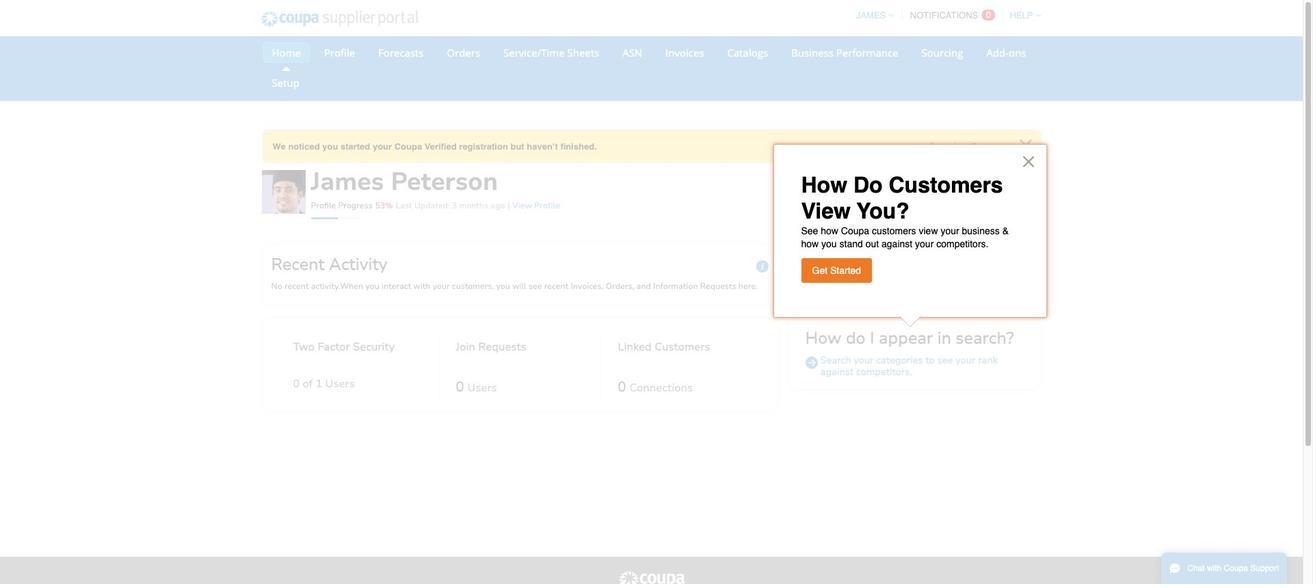 Task type: describe. For each thing, give the bounding box(es) containing it.
1 horizontal spatial coupa supplier portal image
[[617, 571, 686, 585]]



Task type: locate. For each thing, give the bounding box(es) containing it.
coupa supplier portal image
[[251, 2, 428, 36], [617, 571, 686, 585]]

additional information image
[[756, 261, 769, 273]]

1 vertical spatial coupa supplier portal image
[[617, 571, 686, 585]]

0 horizontal spatial coupa supplier portal image
[[251, 2, 428, 36]]

dialog
[[773, 144, 1047, 318]]

0 vertical spatial coupa supplier portal image
[[251, 2, 428, 36]]

close image
[[1020, 139, 1033, 151]]

user avatar image
[[262, 170, 305, 214]]

arrowcircleright image
[[806, 357, 818, 369]]



Task type: vqa. For each thing, say whether or not it's contained in the screenshot.
bjord umlaut
no



